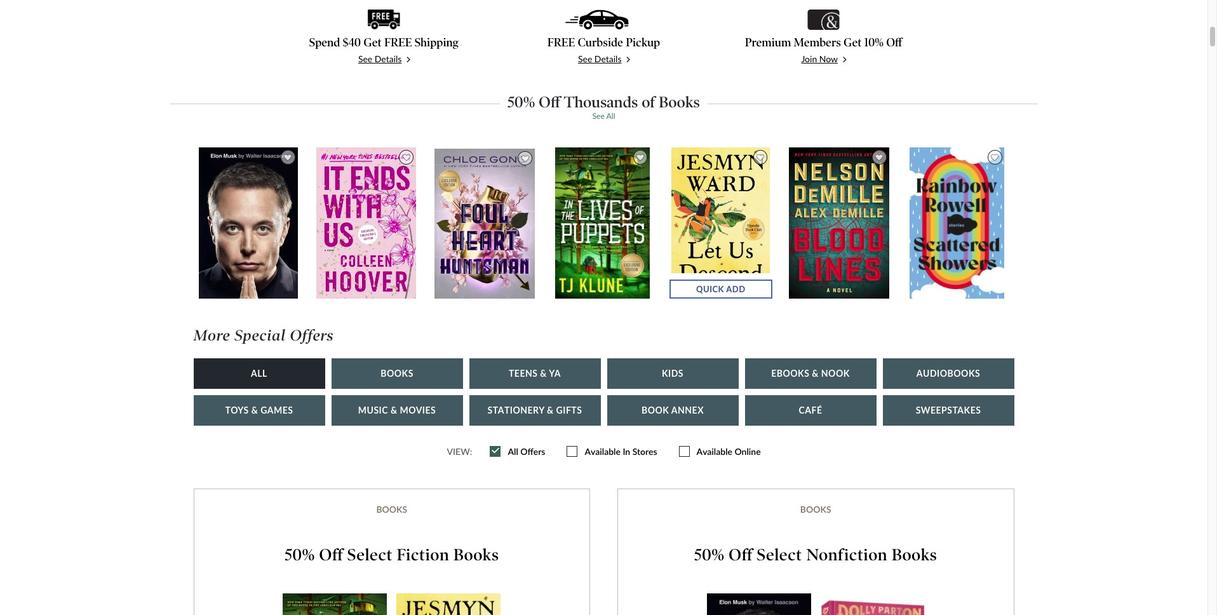 Task type: vqa. For each thing, say whether or not it's contained in the screenshot.
field)
no



Task type: describe. For each thing, give the bounding box(es) containing it.
books for 50% off select nonfiction books
[[892, 546, 938, 565]]

ebooks & nook
[[772, 368, 850, 379]]

nonfiction
[[807, 546, 888, 565]]

books for 50% off select fiction books
[[454, 546, 499, 565]]

details inside free curbside pickup see details
[[595, 54, 622, 64]]

spend $40 get free shipping see details
[[309, 36, 459, 64]]

all offers
[[508, 446, 546, 457]]

50% for 50% off select fiction books
[[285, 546, 315, 565]]

off for 50% off select nonfiction books
[[729, 546, 753, 565]]

& for games
[[251, 405, 258, 416]]

nook
[[822, 368, 850, 379]]

all link
[[194, 359, 325, 389]]

in the lives of puppets (b&n exclusive edition) image
[[555, 147, 651, 300]]

it ends with us: special collector's edition: a novel image
[[316, 147, 417, 300]]

sweepstakes
[[916, 405, 982, 416]]

free shipping
[[385, 36, 459, 50]]

select for nonfiction
[[757, 546, 803, 565]]

music
[[358, 405, 388, 416]]

café link
[[745, 396, 877, 426]]

& for movies
[[391, 405, 398, 416]]

audiobooks link
[[883, 359, 1015, 389]]

audiobooks
[[917, 368, 981, 379]]

details inside spend $40 get free shipping see details
[[375, 54, 402, 64]]

online
[[735, 446, 761, 457]]

all for all 'link'
[[251, 368, 268, 379]]

books for fiction
[[377, 504, 408, 515]]

premium
[[746, 36, 792, 50]]

quick add button
[[670, 280, 773, 299]]

let us descend (oprah's book club) image
[[671, 147, 771, 300]]

50% for 50% off thousands of books see all
[[508, 93, 535, 111]]

stationery & gifts
[[488, 405, 582, 416]]

0 vertical spatial offers
[[290, 327, 334, 345]]

quick add
[[697, 284, 746, 294]]

scattered showers: stories image
[[910, 147, 1006, 300]]

books for 50% off thousands of books see all
[[659, 93, 700, 111]]

elon musk image
[[198, 147, 298, 300]]

50% off select fiction books
[[285, 546, 499, 565]]

available in stores
[[585, 446, 658, 457]]

kids
[[662, 368, 684, 379]]

café
[[799, 405, 823, 416]]

off for 50% off thousands of books see all
[[539, 93, 561, 111]]

ebooks
[[772, 368, 810, 379]]

available online
[[697, 446, 761, 457]]

ebooks & nook link
[[745, 359, 877, 389]]

& for ya
[[540, 368, 547, 379]]

free curbside pickup see details
[[548, 36, 661, 64]]

stores
[[633, 446, 658, 457]]

add
[[727, 284, 746, 294]]

book annex
[[642, 405, 704, 416]]

stationery
[[488, 405, 545, 416]]

annex
[[672, 405, 704, 416]]



Task type: locate. For each thing, give the bounding box(es) containing it.
1 horizontal spatial select
[[757, 546, 803, 565]]

& for nook
[[813, 368, 819, 379]]

quick
[[697, 284, 725, 294]]

1 horizontal spatial see details link
[[501, 53, 708, 66]]

all up toys & games
[[251, 368, 268, 379]]

all inside all 'link'
[[251, 368, 268, 379]]

&
[[540, 368, 547, 379], [813, 368, 819, 379], [251, 405, 258, 416], [391, 405, 398, 416], [547, 405, 554, 416]]

offers down stationery & gifts link
[[521, 446, 546, 457]]

select for fiction
[[348, 546, 393, 565]]

gifts
[[557, 405, 582, 416]]

more special offers
[[194, 327, 334, 345]]

1 select from the left
[[348, 546, 393, 565]]

2 available from the left
[[697, 446, 733, 457]]

50% for 50% off select nonfiction books
[[695, 546, 725, 565]]

details down free shipping
[[375, 54, 402, 64]]

teens
[[509, 368, 538, 379]]

offers right special
[[290, 327, 334, 345]]

1 details from the left
[[375, 54, 402, 64]]

games
[[261, 405, 293, 416]]

ya
[[549, 368, 561, 379]]

see details link down the curbside
[[501, 53, 708, 66]]

1 horizontal spatial 50%
[[508, 93, 535, 111]]

teens & ya
[[509, 368, 561, 379]]

get for $40
[[364, 36, 382, 50]]

see details link for free shipping
[[281, 53, 488, 66]]

curbside
[[578, 36, 624, 50]]

all for all offers
[[508, 446, 519, 457]]

off inside the 50% off thousands of books see all
[[539, 93, 561, 111]]

books inside the 50% off thousands of books see all
[[659, 93, 700, 111]]

All Offers checkbox
[[490, 446, 546, 457]]

all down thousands
[[607, 111, 616, 121]]

1 horizontal spatial all
[[508, 446, 519, 457]]

book
[[642, 405, 670, 416]]

movies
[[400, 405, 436, 416]]

music & movies
[[358, 405, 436, 416]]

premium members get 10% off join now
[[746, 36, 903, 64]]

available inside option
[[697, 446, 733, 457]]

available for available online
[[697, 446, 733, 457]]

see inside spend $40 get free shipping see details
[[358, 54, 373, 64]]

1 horizontal spatial details
[[595, 54, 622, 64]]

& left the gifts
[[547, 405, 554, 416]]

all down stationery
[[508, 446, 519, 457]]

0 horizontal spatial 50%
[[285, 546, 315, 565]]

0 horizontal spatial get
[[364, 36, 382, 50]]

0 horizontal spatial available
[[585, 446, 621, 457]]

books for nonfiction
[[801, 504, 832, 515]]

0 horizontal spatial see details link
[[281, 53, 488, 66]]

more
[[194, 327, 231, 345]]

2 see details link from the left
[[501, 53, 708, 66]]

see all link
[[593, 111, 616, 121]]

1 vertical spatial all
[[251, 368, 268, 379]]

now
[[820, 54, 838, 64]]

available left the in
[[585, 446, 621, 457]]

all
[[607, 111, 616, 121], [251, 368, 268, 379], [508, 446, 519, 457]]

music & movies link
[[331, 396, 463, 426]]

free
[[548, 36, 575, 50]]

get right the $40 at the top left
[[364, 36, 382, 50]]

50% off thousands of books see all
[[508, 93, 700, 121]]

1 horizontal spatial available
[[697, 446, 733, 457]]

books link
[[331, 359, 463, 389]]

details
[[375, 54, 402, 64], [595, 54, 622, 64]]

off
[[539, 93, 561, 111], [319, 546, 343, 565], [729, 546, 753, 565]]

see details link
[[281, 53, 488, 66], [501, 53, 708, 66]]

get inside spend $40 get free shipping see details
[[364, 36, 382, 50]]

product image image
[[283, 594, 387, 615], [397, 594, 501, 615], [707, 594, 811, 615], [821, 600, 925, 615]]

get for members
[[844, 36, 862, 50]]

all inside all offers option
[[508, 446, 519, 457]]

books up the 50% off select nonfiction books
[[801, 504, 832, 515]]

see inside free curbside pickup see details
[[578, 54, 593, 64]]

& left nook
[[813, 368, 819, 379]]

off for 50% off select fiction books
[[319, 546, 343, 565]]

50% off select nonfiction books
[[695, 546, 938, 565]]

book annex link
[[607, 396, 739, 426]]

join now link
[[721, 53, 928, 66]]

teens & ya link
[[469, 359, 601, 389]]

available left online
[[697, 446, 733, 457]]

see details link down the $40 at the top left
[[281, 53, 488, 66]]

books
[[377, 504, 408, 515], [801, 504, 832, 515]]

members
[[794, 36, 841, 50]]

$40
[[343, 36, 361, 50]]

see
[[358, 54, 373, 64], [578, 54, 593, 64], [593, 111, 605, 121]]

1 books from the left
[[377, 504, 408, 515]]

see inside the 50% off thousands of books see all
[[593, 111, 605, 121]]

2 get from the left
[[844, 36, 862, 50]]

Available Online checkbox
[[679, 446, 761, 457]]

2 select from the left
[[757, 546, 803, 565]]

2 horizontal spatial 50%
[[695, 546, 725, 565]]

available for available in stores
[[585, 446, 621, 457]]

Available In Stores checkbox
[[567, 446, 658, 457]]

& right "music"
[[391, 405, 398, 416]]

0 horizontal spatial books
[[377, 504, 408, 515]]

0 horizontal spatial select
[[348, 546, 393, 565]]

2 details from the left
[[595, 54, 622, 64]]

special
[[235, 327, 286, 345]]

1 get from the left
[[364, 36, 382, 50]]

& for gifts
[[547, 405, 554, 416]]

0 horizontal spatial off
[[319, 546, 343, 565]]

toys
[[225, 405, 249, 416]]

books
[[659, 93, 700, 111], [381, 368, 414, 379], [454, 546, 499, 565], [892, 546, 938, 565]]

0 horizontal spatial details
[[375, 54, 402, 64]]

toys & games link
[[194, 396, 325, 426]]

0 vertical spatial all
[[607, 111, 616, 121]]

foul heart huntsman (b&n exclusive edition) image
[[434, 148, 536, 300]]

0 horizontal spatial offers
[[290, 327, 334, 345]]

50%
[[508, 93, 535, 111], [285, 546, 315, 565], [695, 546, 725, 565]]

available inside option
[[585, 446, 621, 457]]

sweepstakes link
[[883, 396, 1015, 426]]

stationery & gifts link
[[469, 396, 601, 426]]

2 vertical spatial all
[[508, 446, 519, 457]]

0 horizontal spatial all
[[251, 368, 268, 379]]

offers inside all offers option
[[521, 446, 546, 457]]

pickup
[[626, 36, 661, 50]]

1 horizontal spatial books
[[801, 504, 832, 515]]

get left 10% off
[[844, 36, 862, 50]]

see down the curbside
[[578, 54, 593, 64]]

of
[[642, 93, 656, 111]]

available
[[585, 446, 621, 457], [697, 446, 733, 457]]

fiction
[[397, 546, 450, 565]]

& right toys
[[251, 405, 258, 416]]

1 horizontal spatial offers
[[521, 446, 546, 457]]

in
[[623, 446, 631, 457]]

details down the curbside
[[595, 54, 622, 64]]

select
[[348, 546, 393, 565], [757, 546, 803, 565]]

2 books from the left
[[801, 504, 832, 515]]

10% off
[[865, 36, 903, 50]]

blood lines image
[[789, 147, 890, 300]]

join
[[802, 54, 818, 64]]

books up '50% off select fiction books'
[[377, 504, 408, 515]]

all inside the 50% off thousands of books see all
[[607, 111, 616, 121]]

toys & games
[[225, 405, 293, 416]]

1 vertical spatial offers
[[521, 446, 546, 457]]

1 horizontal spatial off
[[539, 93, 561, 111]]

2 horizontal spatial off
[[729, 546, 753, 565]]

see down thousands
[[593, 111, 605, 121]]

1 horizontal spatial get
[[844, 36, 862, 50]]

1 available from the left
[[585, 446, 621, 457]]

kids link
[[607, 359, 739, 389]]

view:
[[447, 446, 473, 457]]

see details link for see
[[501, 53, 708, 66]]

thousands
[[564, 93, 638, 111]]

get
[[364, 36, 382, 50], [844, 36, 862, 50]]

2 horizontal spatial all
[[607, 111, 616, 121]]

spend
[[309, 36, 340, 50]]

get inside premium members get 10% off join now
[[844, 36, 862, 50]]

offers
[[290, 327, 334, 345], [521, 446, 546, 457]]

& left ya
[[540, 368, 547, 379]]

1 see details link from the left
[[281, 53, 488, 66]]

see down the $40 at the top left
[[358, 54, 373, 64]]

50% inside the 50% off thousands of books see all
[[508, 93, 535, 111]]



